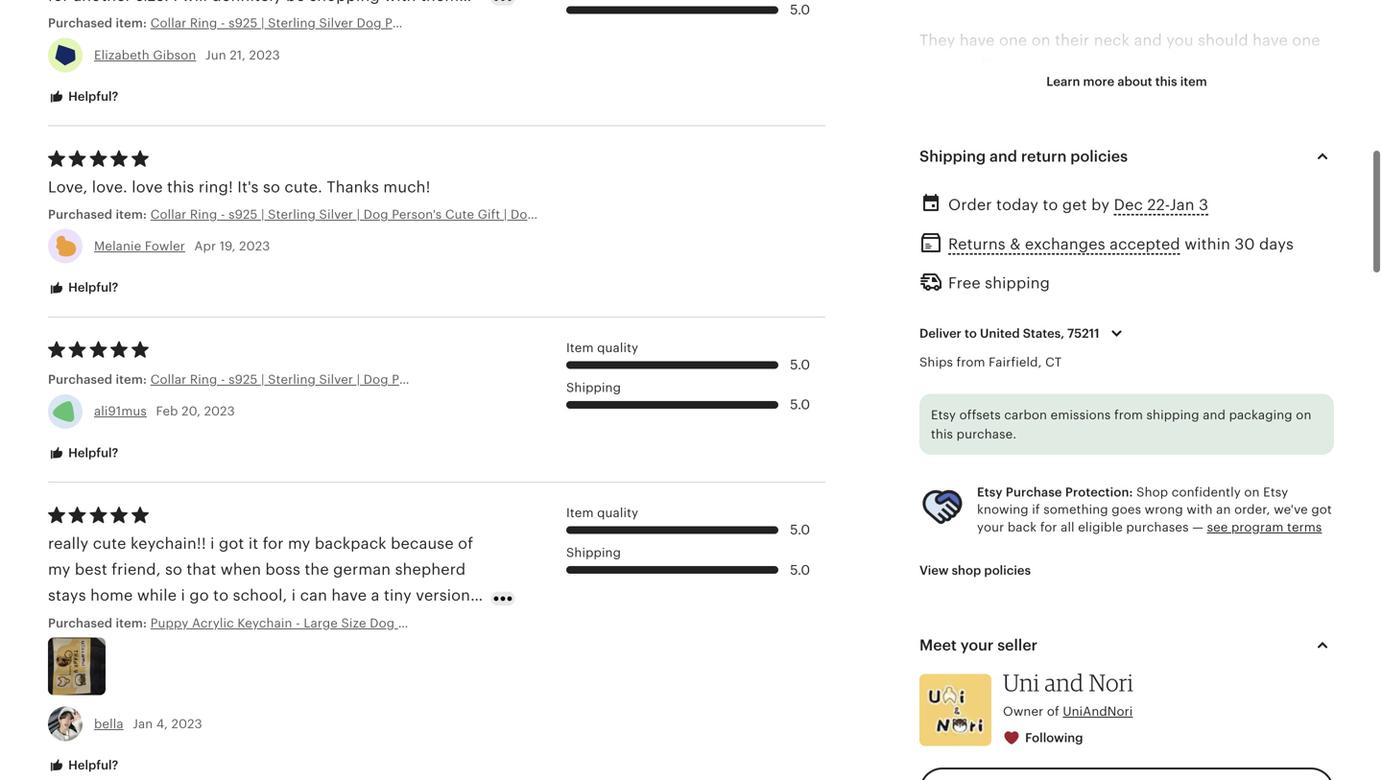 Task type: describe. For each thing, give the bounding box(es) containing it.
we've
[[1274, 503, 1308, 517]]

of inside details · ring body is in the shape of a dog collar
[[1121, 240, 1136, 258]]

4 5.0 from the top
[[790, 522, 810, 538]]

body
[[966, 240, 1004, 258]]

view details of this review photo by bella image
[[48, 638, 106, 695]]

meet your seller
[[920, 637, 1038, 654]]

-
[[296, 616, 300, 631]]

really cute keychain!! i got it for my backpack because of my best friend, so that when boss the german shepherd stays home while i go to school, i can have a tiny version of him with me! i also enjoyed the freebie stickers haha
[[48, 535, 473, 631]]

in inside measurements see details in the size chart.
[[1006, 580, 1020, 597]]

following button
[[989, 721, 1100, 756]]

2 one from the left
[[1292, 32, 1321, 49]]

view shop policies button
[[905, 553, 1045, 588]]

helpful? button for melanie fowler
[[34, 270, 133, 306]]

learn
[[1047, 74, 1080, 89]]

haha
[[423, 613, 459, 631]]

1 item from the top
[[566, 341, 594, 355]]

shop
[[952, 563, 981, 578]]

see
[[1207, 520, 1228, 534]]

within
[[1185, 236, 1231, 253]]

and down the 75211
[[1055, 345, 1083, 362]]

ring
[[928, 240, 962, 258]]

2 horizontal spatial to
[[1043, 196, 1058, 214]]

bella link
[[94, 717, 123, 731]]

from inside etsy offsets carbon emissions from shipping and packaging on this purchase.
[[1114, 408, 1143, 423]]

your inside dropdown button
[[961, 637, 994, 654]]

that
[[187, 561, 216, 578]]

puppy acrylic keychain - large size dog | 2-side dog charms link
[[150, 615, 520, 632]]

item
[[1180, 74, 1207, 89]]

of inside uni and nori owner of uniandnori
[[1047, 705, 1060, 719]]

protection:
[[1065, 485, 1133, 500]]

free
[[948, 274, 981, 292]]

sterling
[[952, 475, 1011, 493]]

get
[[1063, 196, 1087, 214]]

when
[[221, 561, 261, 578]]

and inside dropdown button
[[990, 148, 1017, 165]]

1 vertical spatial jan
[[133, 717, 153, 731]]

size
[[341, 616, 366, 631]]

purchased for ali91mus feb 20, 2023
[[48, 373, 112, 387]]

goes
[[1112, 503, 1141, 517]]

a inside "really cute keychain!! i got it for my backpack because of my best friend, so that when boss the german shepherd stays home while i go to school, i can have a tiny version of him with me! i also enjoyed the freebie stickers haha"
[[371, 587, 380, 604]]

fairfield,
[[989, 355, 1042, 370]]

composition 925 sterling silver
[[920, 449, 1055, 493]]

with inside shop confidently on etsy knowing if something goes wrong with an order, we've got your back for all eligible purchases —
[[1187, 503, 1213, 517]]

boss
[[265, 561, 300, 578]]

helpful? button for elizabeth gibson
[[34, 79, 133, 115]]

fowler
[[145, 239, 185, 254]]

policies inside dropdown button
[[1071, 148, 1128, 165]]

collar
[[1187, 240, 1229, 258]]

so inside "really cute keychain!! i got it for my backpack because of my best friend, so that when boss the german shepherd stays home while i go to school, i can have a tiny version of him with me! i also enjoyed the freebie stickers haha"
[[165, 561, 182, 578]]

wrong
[[1145, 503, 1183, 517]]

purchased item: for melanie fowler
[[48, 207, 150, 222]]

5 5.0 from the top
[[790, 562, 810, 578]]

ships
[[920, 355, 953, 370]]

shipping and return policies button
[[902, 133, 1352, 179]]

learn more about this item button
[[1032, 64, 1222, 99]]

etsy offsets carbon emissions from shipping and packaging on this purchase.
[[931, 408, 1312, 441]]

i left go
[[181, 587, 185, 604]]

thanks
[[327, 178, 379, 196]]

your inside shop confidently on etsy knowing if something goes wrong with an order, we've got your back for all eligible purchases —
[[977, 520, 1004, 534]]

fingers
[[981, 58, 1033, 75]]

gibson
[[153, 48, 196, 62]]

measurements
[[920, 554, 1029, 571]]

apr
[[194, 239, 216, 254]]

states,
[[1023, 326, 1065, 341]]

22-
[[1147, 196, 1170, 214]]

shipping inside etsy offsets carbon emissions from shipping and packaging on this purchase.
[[1147, 408, 1200, 423]]

etsy for etsy purchase protection:
[[977, 485, 1003, 500]]

ships from fairfield, ct
[[920, 355, 1062, 370]]

i left can
[[292, 587, 296, 604]]

returns & exchanges accepted within 30 days
[[948, 236, 1294, 253]]

|
[[398, 616, 402, 631]]

back
[[1008, 520, 1037, 534]]

see program terms
[[1207, 520, 1322, 534]]

they
[[920, 32, 956, 49]]

they have one on their neck and you should have one on your fingers too!
[[920, 32, 1321, 75]]

in inside details · ring body is in the shape of a dog collar
[[1025, 240, 1039, 258]]

order today to get by dec 22-jan 3
[[948, 196, 1209, 214]]

it
[[248, 535, 259, 552]]

offsets
[[960, 408, 1001, 423]]

days
[[1259, 236, 1294, 253]]

free shipping
[[948, 274, 1050, 292]]

cute
[[93, 535, 126, 552]]

details
[[952, 580, 1002, 597]]

tiny
[[384, 587, 412, 604]]

the inside details · ring body is in the shape of a dog collar
[[1043, 240, 1067, 258]]

20,
[[182, 404, 201, 419]]

purchased item: for ali91mus
[[48, 373, 150, 387]]

etsy purchase protection:
[[977, 485, 1133, 500]]

accepted
[[1110, 236, 1180, 253]]

i right me!
[[168, 613, 173, 631]]

your inside the they have one on their neck and you should have one on your fingers too!
[[943, 58, 976, 75]]

0 horizontal spatial from
[[957, 355, 985, 370]]

purchased item: for elizabeth gibson
[[48, 16, 150, 30]]

—
[[1192, 520, 1204, 534]]

emissions
[[1051, 408, 1111, 423]]

seller
[[998, 637, 1038, 654]]

ring!
[[199, 178, 233, 196]]

details · ring body is in the shape of a dog collar
[[920, 214, 1229, 258]]

large
[[304, 616, 338, 631]]

following
[[1025, 731, 1083, 745]]

2 · from the top
[[920, 345, 924, 362]]

2-
[[405, 616, 416, 631]]

today
[[996, 196, 1039, 214]]

terms
[[1287, 520, 1322, 534]]

learn more about this item
[[1047, 74, 1207, 89]]

purchased for elizabeth gibson jun 21, 2023
[[48, 16, 112, 30]]

german
[[333, 561, 391, 578]]

helpful? button for ali91mus
[[34, 436, 133, 471]]

for inside "really cute keychain!! i got it for my backpack because of my best friend, so that when boss the german shepherd stays home while i go to school, i can have a tiny version of him with me! i also enjoyed the freebie stickers haha"
[[263, 535, 284, 552]]

purchased for melanie fowler apr 19, 2023
[[48, 207, 112, 222]]

2 vertical spatial shipping
[[566, 546, 621, 560]]

should
[[1198, 32, 1249, 49]]

deliver to united states, 75211 button
[[905, 313, 1143, 354]]

cute.
[[285, 178, 323, 196]]

puppy
[[150, 616, 189, 631]]

enjoyed
[[211, 613, 271, 631]]

while
[[137, 587, 177, 604]]

packaging
[[1229, 408, 1293, 423]]

freebie
[[304, 613, 357, 631]]

0 vertical spatial jan
[[1170, 196, 1195, 214]]

75211
[[1068, 326, 1100, 341]]

21,
[[230, 48, 246, 62]]

chart.
[[1085, 580, 1129, 597]]

30
[[1235, 236, 1255, 253]]



Task type: locate. For each thing, give the bounding box(es) containing it.
meet
[[920, 637, 957, 654]]

1 item quality from the top
[[566, 341, 638, 355]]

from right emissions
[[1114, 408, 1143, 423]]

0 vertical spatial shipping
[[920, 148, 986, 165]]

1 purchased from the top
[[48, 16, 112, 30]]

returns & exchanges accepted button
[[948, 231, 1180, 259]]

0 horizontal spatial policies
[[984, 563, 1031, 578]]

etsy up we've
[[1263, 485, 1288, 500]]

see
[[920, 580, 948, 597]]

helpful? for melanie fowler apr 19, 2023
[[65, 280, 118, 295]]

2023 right 4,
[[171, 717, 202, 731]]

bella
[[94, 717, 123, 731]]

deliver to united states, 75211
[[920, 326, 1100, 341]]

0 horizontal spatial so
[[165, 561, 182, 578]]

really
[[48, 535, 89, 552]]

1 vertical spatial my
[[48, 561, 71, 578]]

have up the size
[[332, 587, 367, 604]]

it's
[[237, 178, 259, 196]]

love, love. love this ring!  it's so cute.  thanks much!
[[48, 178, 431, 196]]

shipping down is
[[985, 274, 1050, 292]]

version
[[416, 587, 470, 604]]

from right ships
[[957, 355, 985, 370]]

so down keychain!!
[[165, 561, 182, 578]]

2 helpful? from the top
[[65, 280, 118, 295]]

uniandnori
[[1063, 705, 1133, 719]]

purchased item: down 'love.'
[[48, 207, 150, 222]]

in right details
[[1006, 580, 1020, 597]]

0 horizontal spatial have
[[332, 587, 367, 604]]

1 horizontal spatial dog
[[445, 616, 470, 631]]

1 horizontal spatial my
[[288, 535, 310, 552]]

0 horizontal spatial by
[[1003, 345, 1022, 362]]

· down "deliver"
[[920, 345, 924, 362]]

0 vertical spatial uni
[[1026, 345, 1051, 362]]

· left "ring"
[[920, 240, 924, 258]]

on
[[1032, 32, 1051, 49], [920, 58, 939, 75], [1296, 408, 1312, 423], [1244, 485, 1260, 500]]

1 vertical spatial item quality
[[566, 506, 638, 520]]

· inside details · ring body is in the shape of a dog collar
[[920, 240, 924, 258]]

uni up owner
[[1003, 669, 1040, 697]]

policies up details
[[984, 563, 1031, 578]]

1 helpful? from the top
[[65, 89, 118, 104]]

dog left "|"
[[370, 616, 395, 631]]

uni inside uni and nori owner of uniandnori
[[1003, 669, 1040, 697]]

the up can
[[305, 561, 329, 578]]

4 helpful? from the top
[[65, 758, 118, 773]]

and up uniandnori on the right of page
[[1045, 669, 1084, 697]]

1 horizontal spatial policies
[[1071, 148, 1128, 165]]

dec 22-jan 3 button
[[1114, 191, 1209, 219]]

2 vertical spatial your
[[961, 637, 994, 654]]

and left return
[[990, 148, 1017, 165]]

policies
[[1071, 148, 1128, 165], [984, 563, 1031, 578]]

item: for melanie
[[116, 207, 147, 222]]

0 vertical spatial for
[[1040, 520, 1057, 534]]

3 purchased from the top
[[48, 373, 112, 387]]

etsy inside etsy offsets carbon emissions from shipping and packaging on this purchase.
[[931, 408, 956, 423]]

purchased down stays
[[48, 616, 112, 631]]

policies up order today to get by dec 22-jan 3
[[1071, 148, 1128, 165]]

1 vertical spatial purchased item:
[[48, 207, 150, 222]]

their
[[1055, 32, 1090, 49]]

0 vertical spatial shipping
[[985, 274, 1050, 292]]

love.
[[92, 178, 128, 196]]

0 horizontal spatial with
[[100, 613, 132, 631]]

owner
[[1003, 705, 1044, 719]]

1 · from the top
[[920, 240, 924, 258]]

have
[[960, 32, 995, 49], [1253, 32, 1288, 49], [332, 587, 367, 604]]

item: down home
[[116, 616, 147, 631]]

helpful? for elizabeth gibson jun 21, 2023
[[65, 89, 118, 104]]

uni and nori image
[[920, 674, 992, 746]]

designed
[[928, 345, 999, 362]]

1 vertical spatial quality
[[597, 506, 638, 520]]

1 vertical spatial from
[[1114, 408, 1143, 423]]

0 horizontal spatial one
[[999, 32, 1027, 49]]

1 horizontal spatial shipping
[[1147, 408, 1200, 423]]

1 vertical spatial so
[[165, 561, 182, 578]]

meet your seller button
[[902, 623, 1352, 669]]

stickers
[[361, 613, 418, 631]]

to inside dropdown button
[[965, 326, 977, 341]]

one
[[999, 32, 1027, 49], [1292, 32, 1321, 49]]

carbon
[[1004, 408, 1047, 423]]

0 vertical spatial policies
[[1071, 148, 1128, 165]]

1 vertical spatial policies
[[984, 563, 1031, 578]]

a left tiny
[[371, 587, 380, 604]]

uniandnori link
[[1063, 705, 1133, 719]]

your down they
[[943, 58, 976, 75]]

2 item quality from the top
[[566, 506, 638, 520]]

0 horizontal spatial to
[[213, 587, 229, 604]]

nori inside uni and nori owner of uniandnori
[[1089, 669, 1134, 697]]

an
[[1216, 503, 1231, 517]]

1 vertical spatial nori
[[1089, 669, 1134, 697]]

to inside "really cute keychain!! i got it for my backpack because of my best friend, so that when boss the german shepherd stays home while i go to school, i can have a tiny version of him with me! i also enjoyed the freebie stickers haha"
[[213, 587, 229, 604]]

shop
[[1137, 485, 1168, 500]]

1 vertical spatial this
[[167, 178, 194, 196]]

2 helpful? button from the top
[[34, 270, 133, 306]]

2 purchased item: from the top
[[48, 207, 150, 222]]

acrylic
[[192, 616, 234, 631]]

also
[[177, 613, 207, 631]]

item: for elizabeth
[[116, 16, 147, 30]]

2023 right 20,
[[204, 404, 235, 419]]

dog right side
[[445, 616, 470, 631]]

3 item: from the top
[[116, 373, 147, 387]]

0 vertical spatial a
[[1140, 240, 1149, 258]]

and inside etsy offsets carbon emissions from shipping and packaging on this purchase.
[[1203, 408, 1226, 423]]

silver
[[1015, 475, 1055, 493]]

for inside shop confidently on etsy knowing if something goes wrong with an order, we've got your back for all eligible purchases —
[[1040, 520, 1057, 534]]

shipping and return policies
[[920, 148, 1128, 165]]

shipping inside shipping and return policies dropdown button
[[920, 148, 986, 165]]

etsy for etsy offsets carbon emissions from shipping and packaging on this purchase.
[[931, 408, 956, 423]]

purchased item: puppy acrylic keychain - large size dog | 2-side dog charms
[[48, 616, 520, 631]]

this for ring!
[[167, 178, 194, 196]]

one up fingers
[[999, 32, 1027, 49]]

got inside shop confidently on etsy knowing if something goes wrong with an order, we've got your back for all eligible purchases —
[[1312, 503, 1332, 517]]

much!
[[383, 178, 431, 196]]

view shop policies
[[920, 563, 1031, 578]]

quality
[[597, 341, 638, 355], [597, 506, 638, 520]]

&
[[1010, 236, 1021, 253]]

the left size
[[1024, 580, 1048, 597]]

to left "get"
[[1043, 196, 1058, 214]]

ali91mus link
[[94, 404, 147, 419]]

melanie fowler link
[[94, 239, 185, 254]]

2 quality from the top
[[597, 506, 638, 520]]

· designed by uni and nori
[[920, 345, 1119, 362]]

purchased item: up elizabeth
[[48, 16, 150, 30]]

0 horizontal spatial jan
[[133, 717, 153, 731]]

0 vertical spatial with
[[1187, 503, 1213, 517]]

2 item from the top
[[566, 506, 594, 520]]

1 vertical spatial for
[[263, 535, 284, 552]]

of up following
[[1047, 705, 1060, 719]]

nori up uniandnori on the right of page
[[1089, 669, 1134, 697]]

helpful? button down 'melanie'
[[34, 270, 133, 306]]

1 vertical spatial with
[[100, 613, 132, 631]]

0 horizontal spatial in
[[1006, 580, 1020, 597]]

the left large
[[275, 613, 299, 631]]

about
[[1118, 74, 1152, 89]]

my
[[288, 535, 310, 552], [48, 561, 71, 578]]

0 vertical spatial your
[[943, 58, 976, 75]]

with down home
[[100, 613, 132, 631]]

0 horizontal spatial dog
[[370, 616, 395, 631]]

to right go
[[213, 587, 229, 604]]

on up too!
[[1032, 32, 1051, 49]]

i up that
[[210, 535, 215, 552]]

0 vertical spatial in
[[1025, 240, 1039, 258]]

1 helpful? button from the top
[[34, 79, 133, 115]]

for left the all
[[1040, 520, 1057, 534]]

order
[[948, 196, 992, 214]]

purchased item:
[[48, 16, 150, 30], [48, 207, 150, 222], [48, 373, 150, 387]]

purchased up elizabeth
[[48, 16, 112, 30]]

got
[[1312, 503, 1332, 517], [219, 535, 244, 552]]

to up designed
[[965, 326, 977, 341]]

have up fingers
[[960, 32, 995, 49]]

your right meet
[[961, 637, 994, 654]]

1 horizontal spatial have
[[960, 32, 995, 49]]

helpful? down 'melanie'
[[65, 280, 118, 295]]

of right shape
[[1121, 240, 1136, 258]]

2 vertical spatial purchased item:
[[48, 373, 150, 387]]

1 vertical spatial a
[[371, 587, 380, 604]]

confidently
[[1172, 485, 1241, 500]]

and inside the they have one on their neck and you should have one on your fingers too!
[[1134, 32, 1162, 49]]

1 horizontal spatial a
[[1140, 240, 1149, 258]]

0 vertical spatial to
[[1043, 196, 1058, 214]]

3
[[1199, 196, 1209, 214]]

0 horizontal spatial this
[[167, 178, 194, 196]]

1 horizontal spatial for
[[1040, 520, 1057, 534]]

shipping up shop
[[1147, 408, 1200, 423]]

1 horizontal spatial from
[[1114, 408, 1143, 423]]

1 horizontal spatial got
[[1312, 503, 1332, 517]]

you
[[1167, 32, 1194, 49]]

in right &
[[1025, 240, 1039, 258]]

my up boss on the bottom left
[[288, 535, 310, 552]]

0 vertical spatial my
[[288, 535, 310, 552]]

3 helpful? button from the top
[[34, 436, 133, 471]]

helpful? down bella link
[[65, 758, 118, 773]]

0 vertical spatial ·
[[920, 240, 924, 258]]

see program terms link
[[1207, 520, 1322, 534]]

1 horizontal spatial one
[[1292, 32, 1321, 49]]

etsy left offsets
[[931, 408, 956, 423]]

1 dog from the left
[[370, 616, 395, 631]]

2 horizontal spatial this
[[1155, 74, 1177, 89]]

2023 right 19,
[[239, 239, 270, 254]]

got left it
[[219, 535, 244, 552]]

got up terms
[[1312, 503, 1332, 517]]

helpful? down elizabeth
[[65, 89, 118, 104]]

uni down states,
[[1026, 345, 1051, 362]]

2 vertical spatial this
[[931, 427, 953, 441]]

0 vertical spatial item
[[566, 341, 594, 355]]

purchased
[[48, 16, 112, 30], [48, 207, 112, 222], [48, 373, 112, 387], [48, 616, 112, 631]]

etsy inside shop confidently on etsy knowing if something goes wrong with an order, we've got your back for all eligible purchases —
[[1263, 485, 1288, 500]]

helpful? button down bella link
[[34, 748, 133, 780]]

0 vertical spatial purchased item:
[[48, 16, 150, 30]]

and left you
[[1134, 32, 1162, 49]]

on up order,
[[1244, 485, 1260, 500]]

dec
[[1114, 196, 1143, 214]]

side
[[416, 616, 442, 631]]

0 vertical spatial this
[[1155, 74, 1177, 89]]

more
[[1083, 74, 1115, 89]]

purchased down love,
[[48, 207, 112, 222]]

this left item at the top of page
[[1155, 74, 1177, 89]]

0 horizontal spatial got
[[219, 535, 244, 552]]

nori down the 75211
[[1087, 345, 1119, 362]]

0 vertical spatial got
[[1312, 503, 1332, 517]]

have right should at the top right of the page
[[1253, 32, 1288, 49]]

deliver
[[920, 326, 962, 341]]

1 quality from the top
[[597, 341, 638, 355]]

1 vertical spatial in
[[1006, 580, 1020, 597]]

4 item: from the top
[[116, 616, 147, 631]]

this up composition
[[931, 427, 953, 441]]

0 vertical spatial item quality
[[566, 341, 638, 355]]

by right "get"
[[1092, 196, 1110, 214]]

on down they
[[920, 58, 939, 75]]

got inside "really cute keychain!! i got it for my backpack because of my best friend, so that when boss the german shepherd stays home while i go to school, i can have a tiny version of him with me! i also enjoyed the freebie stickers haha"
[[219, 535, 244, 552]]

0 horizontal spatial my
[[48, 561, 71, 578]]

policies inside button
[[984, 563, 1031, 578]]

3 purchased item: from the top
[[48, 373, 150, 387]]

of right because
[[458, 535, 473, 552]]

helpful? for ali91mus feb 20, 2023
[[65, 446, 118, 460]]

united
[[980, 326, 1020, 341]]

0 horizontal spatial a
[[371, 587, 380, 604]]

shepherd
[[395, 561, 466, 578]]

on right packaging
[[1296, 408, 1312, 423]]

0 vertical spatial from
[[957, 355, 985, 370]]

and left packaging
[[1203, 408, 1226, 423]]

2 item: from the top
[[116, 207, 147, 222]]

2 5.0 from the top
[[790, 357, 810, 373]]

all
[[1061, 520, 1075, 534]]

1 vertical spatial uni
[[1003, 669, 1040, 697]]

helpful? button down ali91mus link
[[34, 436, 133, 471]]

jan left 3
[[1170, 196, 1195, 214]]

2 dog from the left
[[445, 616, 470, 631]]

2 horizontal spatial have
[[1253, 32, 1288, 49]]

this inside etsy offsets carbon emissions from shipping and packaging on this purchase.
[[931, 427, 953, 441]]

3 helpful? from the top
[[65, 446, 118, 460]]

of left him
[[48, 613, 63, 631]]

exchanges
[[1025, 236, 1106, 253]]

and inside uni and nori owner of uniandnori
[[1045, 669, 1084, 697]]

on inside etsy offsets carbon emissions from shipping and packaging on this purchase.
[[1296, 408, 1312, 423]]

this for item
[[1155, 74, 1177, 89]]

dog
[[1153, 240, 1182, 258]]

0 horizontal spatial etsy
[[931, 408, 956, 423]]

2023 right the 21,
[[249, 48, 280, 62]]

return
[[1021, 148, 1067, 165]]

0 vertical spatial nori
[[1087, 345, 1119, 362]]

backpack
[[315, 535, 387, 552]]

school,
[[233, 587, 287, 604]]

2 horizontal spatial etsy
[[1263, 485, 1288, 500]]

purchase.
[[957, 427, 1017, 441]]

0 vertical spatial by
[[1092, 196, 1110, 214]]

helpful? button down elizabeth
[[34, 79, 133, 115]]

shipping
[[985, 274, 1050, 292], [1147, 408, 1200, 423]]

1 horizontal spatial this
[[931, 427, 953, 441]]

this inside learn more about this item "dropdown button"
[[1155, 74, 1177, 89]]

purchased up ali91mus link
[[48, 373, 112, 387]]

item: down love
[[116, 207, 147, 222]]

1 horizontal spatial by
[[1092, 196, 1110, 214]]

1 vertical spatial by
[[1003, 345, 1022, 362]]

love,
[[48, 178, 88, 196]]

1 horizontal spatial with
[[1187, 503, 1213, 517]]

4 helpful? button from the top
[[34, 748, 133, 780]]

the left shape
[[1043, 240, 1067, 258]]

1 vertical spatial to
[[965, 326, 977, 341]]

4 purchased from the top
[[48, 616, 112, 631]]

1 vertical spatial your
[[977, 520, 1004, 534]]

0 horizontal spatial shipping
[[985, 274, 1050, 292]]

item: for ali91mus
[[116, 373, 147, 387]]

returns
[[948, 236, 1006, 253]]

purchased item: up ali91mus link
[[48, 373, 150, 387]]

etsy up knowing
[[977, 485, 1003, 500]]

2 purchased from the top
[[48, 207, 112, 222]]

1 horizontal spatial to
[[965, 326, 977, 341]]

1 5.0 from the top
[[790, 2, 810, 18]]

can
[[300, 587, 327, 604]]

1 vertical spatial ·
[[920, 345, 924, 362]]

your down knowing
[[977, 520, 1004, 534]]

for right it
[[263, 535, 284, 552]]

the
[[1043, 240, 1067, 258], [305, 561, 329, 578], [1024, 580, 1048, 597], [275, 613, 299, 631]]

helpful? down ali91mus
[[65, 446, 118, 460]]

one right should at the top right of the page
[[1292, 32, 1321, 49]]

1 vertical spatial got
[[219, 535, 244, 552]]

this right love
[[167, 178, 194, 196]]

by down deliver to united states, 75211 in the right of the page
[[1003, 345, 1022, 362]]

0 horizontal spatial for
[[263, 535, 284, 552]]

0 vertical spatial so
[[263, 178, 280, 196]]

the inside measurements see details in the size chart.
[[1024, 580, 1048, 597]]

1 vertical spatial shipping
[[1147, 408, 1200, 423]]

1 horizontal spatial in
[[1025, 240, 1039, 258]]

so right it's in the left top of the page
[[263, 178, 280, 196]]

1 item: from the top
[[116, 16, 147, 30]]

1 horizontal spatial so
[[263, 178, 280, 196]]

elizabeth gibson jun 21, 2023
[[94, 48, 280, 62]]

item: up elizabeth
[[116, 16, 147, 30]]

my up stays
[[48, 561, 71, 578]]

1 one from the left
[[999, 32, 1027, 49]]

1 vertical spatial shipping
[[566, 381, 621, 395]]

have inside "really cute keychain!! i got it for my backpack because of my best friend, so that when boss the german shepherd stays home while i go to school, i can have a tiny version of him with me! i also enjoyed the freebie stickers haha"
[[332, 587, 367, 604]]

0 vertical spatial quality
[[597, 341, 638, 355]]

5.0
[[790, 2, 810, 18], [790, 357, 810, 373], [790, 397, 810, 412], [790, 522, 810, 538], [790, 562, 810, 578]]

1 vertical spatial item
[[566, 506, 594, 520]]

a inside details · ring body is in the shape of a dog collar
[[1140, 240, 1149, 258]]

a left the 'dog'
[[1140, 240, 1149, 258]]

on inside shop confidently on etsy knowing if something goes wrong with an order, we've got your back for all eligible purchases —
[[1244, 485, 1260, 500]]

1 purchased item: from the top
[[48, 16, 150, 30]]

2 vertical spatial to
[[213, 587, 229, 604]]

1 horizontal spatial etsy
[[977, 485, 1003, 500]]

purchases
[[1126, 520, 1189, 534]]

ct
[[1045, 355, 1062, 370]]

jan left 4,
[[133, 717, 153, 731]]

3 5.0 from the top
[[790, 397, 810, 412]]

with inside "really cute keychain!! i got it for my backpack because of my best friend, so that when boss the german shepherd stays home while i go to school, i can have a tiny version of him with me! i also enjoyed the freebie stickers haha"
[[100, 613, 132, 631]]

keychain
[[237, 616, 292, 631]]

from
[[957, 355, 985, 370], [1114, 408, 1143, 423]]

charms
[[473, 616, 520, 631]]

with up "—"
[[1187, 503, 1213, 517]]

in
[[1025, 240, 1039, 258], [1006, 580, 1020, 597]]

1 horizontal spatial jan
[[1170, 196, 1195, 214]]

item: up ali91mus
[[116, 373, 147, 387]]



Task type: vqa. For each thing, say whether or not it's contained in the screenshot.
'(CAD)'
no



